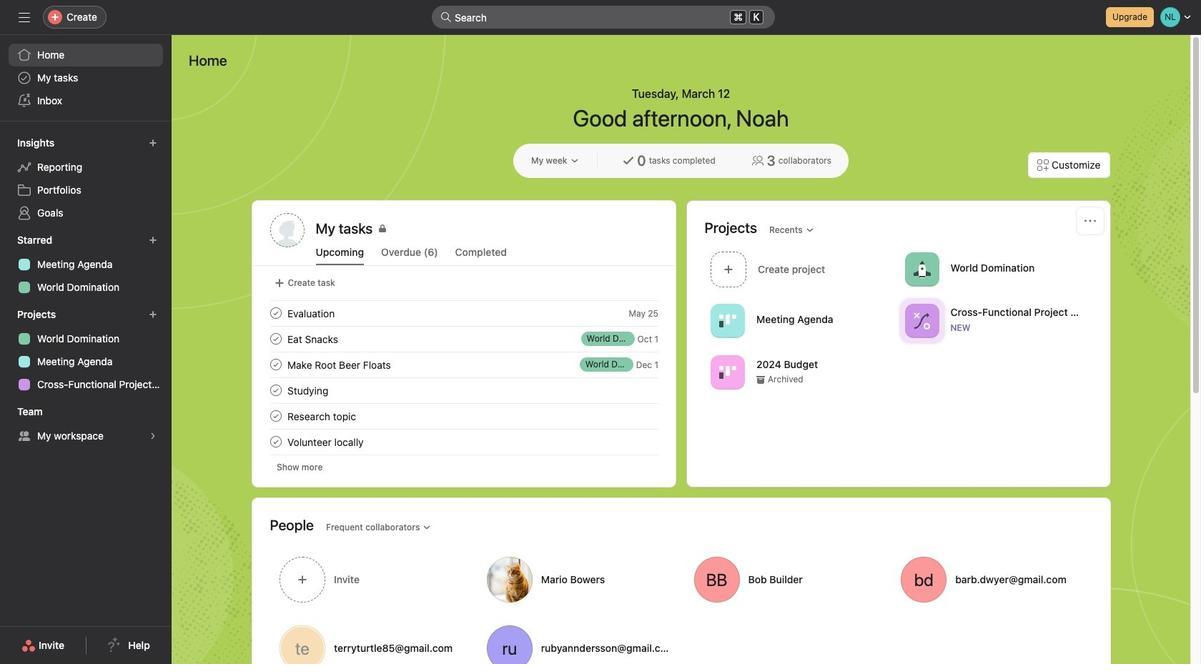 Task type: describe. For each thing, give the bounding box(es) containing it.
board image
[[719, 364, 736, 381]]

actions image
[[1084, 215, 1096, 227]]

1 mark complete checkbox from the top
[[267, 382, 284, 399]]

5 mark complete image from the top
[[267, 433, 284, 450]]

see details, my workspace image
[[149, 432, 157, 440]]

4 mark complete image from the top
[[267, 408, 284, 425]]

line_and_symbols image
[[913, 312, 930, 329]]

add items to starred image
[[149, 236, 157, 245]]

teams element
[[0, 399, 172, 450]]

2 mark complete checkbox from the top
[[267, 330, 284, 348]]

global element
[[0, 35, 172, 121]]

projects element
[[0, 302, 172, 399]]

2 mark complete image from the top
[[267, 330, 284, 348]]

2 mark complete checkbox from the top
[[267, 433, 284, 450]]

hide sidebar image
[[19, 11, 30, 23]]



Task type: locate. For each thing, give the bounding box(es) containing it.
Mark complete checkbox
[[267, 305, 284, 322], [267, 330, 284, 348], [267, 356, 284, 373], [267, 408, 284, 425]]

Mark complete checkbox
[[267, 382, 284, 399], [267, 433, 284, 450]]

new project or portfolio image
[[149, 310, 157, 319]]

1 vertical spatial mark complete checkbox
[[267, 433, 284, 450]]

prominent image
[[440, 11, 452, 23]]

starred element
[[0, 227, 172, 302]]

1 mark complete checkbox from the top
[[267, 305, 284, 322]]

insights element
[[0, 130, 172, 227]]

4 mark complete checkbox from the top
[[267, 408, 284, 425]]

1 mark complete image from the top
[[267, 305, 284, 322]]

board image
[[719, 312, 736, 329]]

3 mark complete checkbox from the top
[[267, 356, 284, 373]]

mark complete image
[[267, 305, 284, 322], [267, 330, 284, 348], [267, 382, 284, 399], [267, 408, 284, 425], [267, 433, 284, 450]]

mark complete image
[[267, 356, 284, 373]]

Search tasks, projects, and more text field
[[432, 6, 775, 29]]

new insights image
[[149, 139, 157, 147]]

None field
[[432, 6, 775, 29]]

rocket image
[[913, 261, 930, 278]]

0 vertical spatial mark complete checkbox
[[267, 382, 284, 399]]

add profile photo image
[[270, 213, 304, 247]]

3 mark complete image from the top
[[267, 382, 284, 399]]



Task type: vqa. For each thing, say whether or not it's contained in the screenshot.
the Messages in Messages 'link'
no



